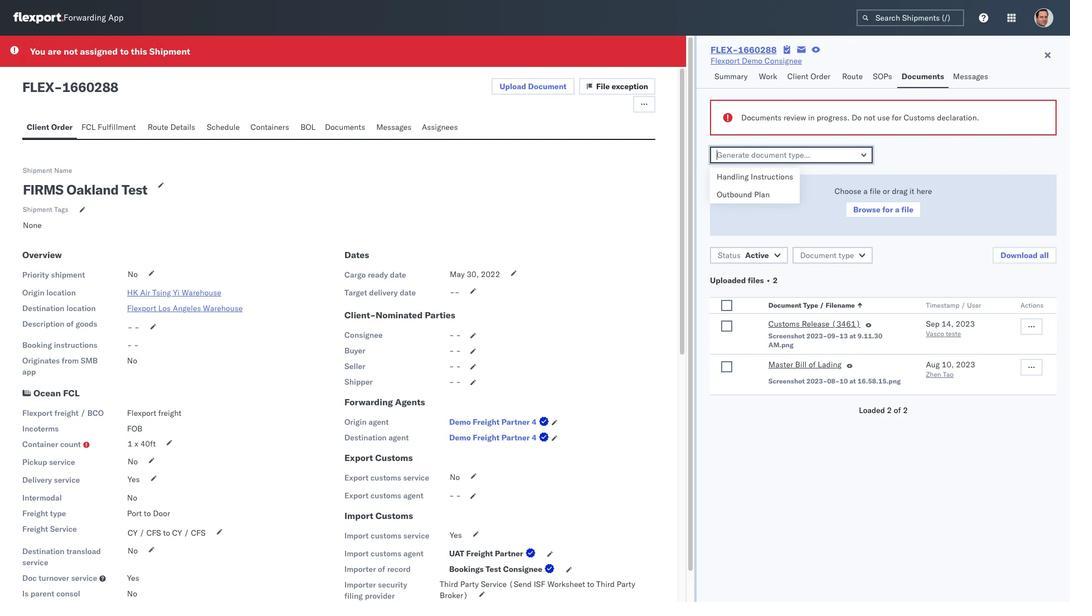 Task type: locate. For each thing, give the bounding box(es) containing it.
1 demo freight partner 4 from the top
[[449, 417, 537, 427]]

to down door
[[163, 528, 170, 538]]

origin for origin agent
[[345, 417, 367, 427]]

0 horizontal spatial messages button
[[372, 117, 417, 139]]

2 demo freight partner 4 from the top
[[449, 433, 537, 443]]

timestamp / user
[[926, 301, 981, 309]]

at
[[850, 332, 856, 340], [850, 377, 856, 385]]

0 vertical spatial shipment
[[149, 46, 190, 57]]

0 vertical spatial documents button
[[897, 66, 949, 88]]

1 demo freight partner 4 link from the top
[[449, 416, 551, 428]]

destination down origin agent
[[345, 433, 387, 443]]

bookings
[[449, 564, 484, 574]]

flexport los angeles warehouse
[[127, 303, 243, 313]]

messages left assignees
[[376, 122, 412, 132]]

type for document type
[[839, 250, 854, 260]]

to right the port
[[144, 508, 151, 518]]

shipment right this
[[149, 46, 190, 57]]

date up client-nominated parties
[[400, 288, 416, 298]]

container count
[[22, 439, 81, 449]]

2 4 from the top
[[532, 433, 537, 443]]

1 screenshot from the top
[[769, 332, 805, 340]]

customs up export customs agent
[[371, 473, 401, 483]]

1 vertical spatial 2023-
[[807, 377, 827, 385]]

agent up record
[[403, 549, 424, 559]]

destination location
[[22, 303, 96, 313]]

demo
[[742, 56, 763, 66], [449, 417, 471, 427], [449, 433, 471, 443]]

4 for destination agent
[[532, 433, 537, 443]]

download all
[[1001, 250, 1049, 260]]

outbound plan
[[717, 190, 770, 200]]

not right do
[[864, 113, 876, 123]]

messages button up declaration.
[[949, 66, 994, 88]]

uploaded files ∙ 2
[[710, 275, 778, 285]]

0 vertical spatial date
[[390, 270, 406, 280]]

client-nominated parties
[[345, 309, 455, 321]]

2 importer from the top
[[345, 580, 376, 590]]

1 vertical spatial forwarding
[[345, 396, 393, 408]]

0 horizontal spatial party
[[460, 579, 479, 589]]

screenshot up am.png
[[769, 332, 805, 340]]

type
[[803, 301, 818, 309]]

cy / cfs to cy / cfs
[[128, 528, 206, 538]]

0 vertical spatial at
[[850, 332, 856, 340]]

1 vertical spatial destination
[[345, 433, 387, 443]]

of
[[66, 319, 74, 329], [809, 360, 816, 370], [894, 405, 901, 415], [378, 564, 385, 574]]

for
[[892, 113, 902, 123], [883, 205, 893, 215]]

0 vertical spatial consignee
[[765, 56, 802, 66]]

2 freight from the left
[[158, 408, 181, 418]]

0 vertical spatial origin
[[22, 288, 44, 298]]

0 horizontal spatial client order button
[[22, 117, 77, 139]]

status active
[[718, 250, 769, 260]]

file down it
[[902, 205, 914, 215]]

client order down flex on the left top of the page
[[27, 122, 73, 132]]

demo freight partner 4 link for origin agent
[[449, 416, 551, 428]]

1 horizontal spatial client order button
[[783, 66, 838, 88]]

customs up am.png
[[769, 319, 800, 329]]

origin down priority
[[22, 288, 44, 298]]

1 horizontal spatial cfs
[[191, 528, 206, 538]]

service down bookings test consignee
[[481, 579, 507, 589]]

0 vertical spatial 4
[[532, 417, 537, 427]]

customs up export customs service
[[375, 452, 413, 463]]

client order button up the "shipment name"
[[22, 117, 77, 139]]

1 horizontal spatial forwarding
[[345, 396, 393, 408]]

customs release (3461) link
[[769, 318, 861, 332]]

1660288
[[738, 44, 777, 55], [62, 79, 118, 95]]

destination down freight service
[[22, 546, 64, 556]]

service up export customs agent
[[403, 473, 429, 483]]

1 freight from the left
[[54, 408, 79, 418]]

shipment for firms oakland test
[[23, 166, 52, 174]]

0 vertical spatial export
[[345, 452, 373, 463]]

Search Shipments (/) text field
[[857, 9, 964, 26]]

0 horizontal spatial 2
[[773, 275, 778, 285]]

1 horizontal spatial a
[[895, 205, 900, 215]]

target delivery date
[[345, 288, 416, 298]]

service up import customs agent
[[403, 531, 429, 541]]

forwarding for forwarding agents
[[345, 396, 393, 408]]

2023-
[[807, 332, 827, 340], [807, 377, 827, 385]]

import down export customs agent
[[345, 510, 373, 521]]

agent down export customs service
[[403, 491, 423, 501]]

a right choose
[[864, 186, 868, 196]]

4 for origin agent
[[532, 417, 537, 427]]

target
[[345, 288, 367, 298]]

1 horizontal spatial fcl
[[82, 122, 96, 132]]

messages up declaration.
[[953, 71, 988, 81]]

service
[[50, 524, 77, 534], [481, 579, 507, 589]]

list box
[[710, 168, 800, 203]]

flexport for flexport freight
[[127, 408, 156, 418]]

3 export from the top
[[345, 491, 369, 501]]

yes for delivery service
[[128, 474, 140, 484]]

1 vertical spatial route
[[148, 122, 168, 132]]

uat freight partner
[[449, 549, 523, 559]]

to
[[120, 46, 129, 57], [144, 508, 151, 518], [163, 528, 170, 538], [587, 579, 594, 589]]

2023- for sep
[[807, 332, 827, 340]]

0 vertical spatial partner
[[502, 417, 530, 427]]

shipment up none
[[23, 205, 52, 214]]

fcl left fulfillment
[[82, 122, 96, 132]]

destination up description
[[22, 303, 64, 313]]

1 vertical spatial shipment
[[23, 166, 52, 174]]

1 vertical spatial fcl
[[63, 387, 80, 399]]

0 vertical spatial route
[[842, 71, 863, 81]]

list box containing handling instructions
[[710, 168, 800, 203]]

warehouse up angeles
[[182, 288, 221, 298]]

flexport up fob
[[127, 408, 156, 418]]

parties
[[425, 309, 455, 321]]

location up destination location
[[46, 288, 76, 298]]

demo freight partner 4 link for destination agent
[[449, 432, 551, 443]]

consignee up (send
[[503, 564, 542, 574]]

2 vertical spatial shipment
[[23, 205, 52, 214]]

importer for importer security filing provider
[[345, 580, 376, 590]]

at right the 13 on the right bottom
[[850, 332, 856, 340]]

type down 'browse'
[[839, 250, 854, 260]]

cy
[[128, 528, 138, 538], [172, 528, 182, 538]]

export down export customs
[[345, 473, 369, 483]]

0 horizontal spatial order
[[51, 122, 73, 132]]

0 horizontal spatial messages
[[376, 122, 412, 132]]

demo freight partner 4
[[449, 417, 537, 427], [449, 433, 537, 443]]

from
[[62, 356, 79, 366]]

0 vertical spatial location
[[46, 288, 76, 298]]

import for import customs
[[345, 510, 373, 521]]

consignee for bookings test consignee
[[503, 564, 542, 574]]

2 at from the top
[[850, 377, 856, 385]]

2023
[[956, 319, 975, 329], [956, 360, 976, 370]]

door
[[153, 508, 170, 518]]

2 vertical spatial export
[[345, 491, 369, 501]]

destination inside 'destination transload service'
[[22, 546, 64, 556]]

fulfillment
[[98, 122, 136, 132]]

download all button
[[993, 247, 1057, 264]]

consignee up work
[[765, 56, 802, 66]]

1 vertical spatial client order
[[27, 122, 73, 132]]

2 vertical spatial consignee
[[503, 564, 542, 574]]

1 importer from the top
[[345, 564, 376, 574]]

1 horizontal spatial origin
[[345, 417, 367, 427]]

third up broker) at the left bottom
[[440, 579, 458, 589]]

1 vertical spatial test
[[486, 564, 501, 574]]

screenshot down master at the bottom right
[[769, 377, 805, 385]]

0 horizontal spatial third
[[440, 579, 458, 589]]

route inside 'button'
[[148, 122, 168, 132]]

1 vertical spatial location
[[66, 303, 96, 313]]

service inside third party service (send isf worksheet to third party broker)
[[481, 579, 507, 589]]

1 vertical spatial at
[[850, 377, 856, 385]]

client
[[788, 71, 809, 81], [27, 122, 49, 132]]

service inside 'destination transload service'
[[22, 557, 48, 567]]

(3461)
[[832, 319, 861, 329]]

destination for destination transload service
[[22, 546, 64, 556]]

0 horizontal spatial not
[[64, 46, 78, 57]]

type for freight type
[[50, 508, 66, 518]]

14,
[[942, 319, 954, 329]]

document type button
[[793, 247, 873, 264]]

export down 'destination agent'
[[345, 452, 373, 463]]

--
[[450, 287, 460, 297]]

1 horizontal spatial client order
[[788, 71, 831, 81]]

1 horizontal spatial third
[[596, 579, 615, 589]]

0 vertical spatial type
[[839, 250, 854, 260]]

1 import from the top
[[345, 510, 373, 521]]

summary
[[715, 71, 748, 81]]

bill
[[795, 360, 807, 370]]

2023- down the "master bill of lading" link at the bottom right
[[807, 377, 827, 385]]

0 vertical spatial not
[[64, 46, 78, 57]]

destination for destination location
[[22, 303, 64, 313]]

2 import from the top
[[345, 531, 369, 541]]

1 vertical spatial service
[[481, 579, 507, 589]]

1 vertical spatial client
[[27, 122, 49, 132]]

2 vertical spatial destination
[[22, 546, 64, 556]]

forwarding up origin agent
[[345, 396, 393, 408]]

shipment up the firms
[[23, 166, 52, 174]]

screenshot 2023-08-10 at 16.58.15.png
[[769, 377, 901, 385]]

customs for import customs agent
[[371, 549, 401, 559]]

0 horizontal spatial file
[[870, 186, 881, 196]]

2 demo freight partner 4 link from the top
[[449, 432, 551, 443]]

importer security filing provider
[[345, 580, 407, 601]]

container
[[22, 439, 58, 449]]

2 for of
[[903, 405, 908, 415]]

cargo ready date
[[345, 270, 406, 280]]

1 vertical spatial demo
[[449, 417, 471, 427]]

0 vertical spatial importer
[[345, 564, 376, 574]]

route left sops
[[842, 71, 863, 81]]

2 2023- from the top
[[807, 377, 827, 385]]

seller
[[345, 361, 365, 371]]

1 vertical spatial origin
[[345, 417, 367, 427]]

count
[[60, 439, 81, 449]]

2 for ∙
[[773, 275, 778, 285]]

isf
[[534, 579, 545, 589]]

(send
[[509, 579, 532, 589]]

flexport up incoterms
[[22, 408, 52, 418]]

flexport down flex-
[[711, 56, 740, 66]]

2023- inside screenshot 2023-09-13 at 9.11.30 am.png
[[807, 332, 827, 340]]

client order button
[[783, 66, 838, 88], [22, 117, 77, 139]]

client order right the work button
[[788, 71, 831, 81]]

forwarding left app
[[64, 13, 106, 23]]

may
[[450, 269, 465, 279]]

- - for export customs agent
[[449, 491, 461, 501]]

order left route button on the top right
[[811, 71, 831, 81]]

import down import customs
[[345, 531, 369, 541]]

1 vertical spatial messages button
[[372, 117, 417, 139]]

service for destination transload service
[[22, 557, 48, 567]]

documents left review
[[741, 113, 782, 123]]

yes for import customs service
[[450, 530, 462, 540]]

app
[[22, 367, 36, 377]]

flexport down the air
[[127, 303, 156, 313]]

0 vertical spatial demo freight partner 4
[[449, 417, 537, 427]]

0 vertical spatial screenshot
[[769, 332, 805, 340]]

tags
[[54, 205, 68, 214]]

1 vertical spatial file
[[902, 205, 914, 215]]

consignee up buyer
[[345, 330, 383, 340]]

fcl up the flexport freight / bco
[[63, 387, 80, 399]]

warehouse right angeles
[[203, 303, 243, 313]]

turnover
[[39, 573, 69, 583]]

type inside button
[[839, 250, 854, 260]]

flexport inside "flexport demo consignee" link
[[711, 56, 740, 66]]

2 screenshot from the top
[[769, 377, 805, 385]]

of left the goods on the bottom left of the page
[[66, 319, 74, 329]]

to inside third party service (send isf worksheet to third party broker)
[[587, 579, 594, 589]]

documents button right bol
[[320, 117, 372, 139]]

importer
[[345, 564, 376, 574], [345, 580, 376, 590]]

0 vertical spatial 2023-
[[807, 332, 827, 340]]

files
[[748, 275, 764, 285]]

file left or
[[870, 186, 881, 196]]

flex
[[22, 79, 54, 95]]

ocean fcl
[[33, 387, 80, 399]]

destination
[[22, 303, 64, 313], [345, 433, 387, 443], [22, 546, 64, 556]]

2 vertical spatial demo
[[449, 433, 471, 443]]

order down flex - 1660288
[[51, 122, 73, 132]]

- - for description of goods
[[128, 322, 139, 332]]

1 vertical spatial demo freight partner 4 link
[[449, 432, 551, 443]]

client right the work button
[[788, 71, 809, 81]]

customs for export customs agent
[[371, 491, 401, 501]]

origin for origin location
[[22, 288, 44, 298]]

0 vertical spatial fcl
[[82, 122, 96, 132]]

forwarding
[[64, 13, 106, 23], [345, 396, 393, 408]]

a down drag
[[895, 205, 900, 215]]

1 export from the top
[[345, 452, 373, 463]]

0 vertical spatial demo freight partner 4 link
[[449, 416, 551, 428]]

0 vertical spatial 1660288
[[738, 44, 777, 55]]

0 vertical spatial destination
[[22, 303, 64, 313]]

0 vertical spatial forwarding
[[64, 13, 106, 23]]

customs down export customs service
[[371, 491, 401, 501]]

is parent consol
[[22, 589, 80, 599]]

1660288 up flexport demo consignee
[[738, 44, 777, 55]]

fcl inside button
[[82, 122, 96, 132]]

service up consol on the bottom left of the page
[[71, 573, 97, 583]]

service down "freight type" in the left of the page
[[50, 524, 77, 534]]

service down count
[[49, 457, 75, 467]]

origin up 'destination agent'
[[345, 417, 367, 427]]

1 horizontal spatial service
[[481, 579, 507, 589]]

origin
[[22, 288, 44, 298], [345, 417, 367, 427]]

0 horizontal spatial cfs
[[146, 528, 161, 538]]

1 vertical spatial partner
[[502, 433, 530, 443]]

customs up import customs service
[[376, 510, 413, 521]]

freight
[[54, 408, 79, 418], [158, 408, 181, 418]]

master bill of lading link
[[769, 359, 842, 372]]

1 x 40ft
[[128, 439, 156, 449]]

2023 right 10,
[[956, 360, 976, 370]]

export up import customs
[[345, 491, 369, 501]]

summary button
[[710, 66, 755, 88]]

1660288 down assigned
[[62, 79, 118, 95]]

document left type
[[769, 301, 802, 309]]

2023- down release
[[807, 332, 827, 340]]

service up doc at the left of page
[[22, 557, 48, 567]]

flexport
[[711, 56, 740, 66], [127, 303, 156, 313], [22, 408, 52, 418], [127, 408, 156, 418]]

1 horizontal spatial type
[[839, 250, 854, 260]]

freight
[[473, 417, 500, 427], [473, 433, 500, 443], [22, 508, 48, 518], [22, 524, 48, 534], [466, 549, 493, 559]]

3 import from the top
[[345, 549, 369, 559]]

1 cy from the left
[[128, 528, 138, 538]]

2023 up teste
[[956, 319, 975, 329]]

1 horizontal spatial messages button
[[949, 66, 994, 88]]

for right use
[[892, 113, 902, 123]]

2023 inside sep 14, 2023 vasco teste
[[956, 319, 975, 329]]

cfs
[[146, 528, 161, 538], [191, 528, 206, 538]]

forwarding app
[[64, 13, 124, 23]]

1 vertical spatial import
[[345, 531, 369, 541]]

0 horizontal spatial origin
[[22, 288, 44, 298]]

client order button up in
[[783, 66, 838, 88]]

importer inside importer security filing provider
[[345, 580, 376, 590]]

customs up importer of record
[[371, 549, 401, 559]]

freight service
[[22, 524, 77, 534]]

bol
[[301, 122, 316, 132]]

None checkbox
[[721, 300, 733, 311]]

schedule
[[207, 122, 240, 132]]

1 vertical spatial screenshot
[[769, 377, 805, 385]]

document inside "button"
[[528, 81, 567, 91]]

1 vertical spatial 2023
[[956, 360, 976, 370]]

2
[[773, 275, 778, 285], [887, 405, 892, 415], [903, 405, 908, 415]]

- -
[[128, 322, 139, 332], [449, 330, 461, 340], [127, 340, 139, 350], [449, 346, 461, 356], [449, 361, 461, 371], [449, 377, 461, 387], [449, 491, 461, 501]]

route inside button
[[842, 71, 863, 81]]

1 vertical spatial for
[[883, 205, 893, 215]]

worksheet
[[547, 579, 585, 589]]

client down flex on the left top of the page
[[27, 122, 49, 132]]

agent up 'destination agent'
[[369, 417, 389, 427]]

1 horizontal spatial 2
[[887, 405, 892, 415]]

browse for a file
[[853, 205, 914, 215]]

smb
[[81, 356, 98, 366]]

0 vertical spatial test
[[122, 181, 147, 198]]

importer up filing
[[345, 580, 376, 590]]

date for target delivery date
[[400, 288, 416, 298]]

demo freight partner 4 for destination agent
[[449, 433, 537, 443]]

0 vertical spatial service
[[50, 524, 77, 534]]

0 horizontal spatial type
[[50, 508, 66, 518]]

flex-
[[711, 44, 738, 55]]

for down or
[[883, 205, 893, 215]]

documents right bol button
[[325, 122, 365, 132]]

service for doc turnover service
[[71, 573, 97, 583]]

1 horizontal spatial cy
[[172, 528, 182, 538]]

1 vertical spatial type
[[50, 508, 66, 518]]

0 vertical spatial order
[[811, 71, 831, 81]]

customs for export customs service
[[371, 473, 401, 483]]

date right ready
[[390, 270, 406, 280]]

type up freight service
[[50, 508, 66, 518]]

type
[[839, 250, 854, 260], [50, 508, 66, 518]]

0 vertical spatial yes
[[128, 474, 140, 484]]

to right worksheet
[[587, 579, 594, 589]]

file inside button
[[902, 205, 914, 215]]

instructions
[[54, 340, 97, 350]]

no
[[128, 269, 138, 279], [127, 356, 137, 366], [128, 457, 138, 467], [450, 472, 460, 482], [127, 493, 137, 503], [128, 546, 138, 556], [127, 589, 137, 599]]

of down import customs agent
[[378, 564, 385, 574]]

None checkbox
[[721, 321, 733, 332], [721, 361, 733, 372], [721, 321, 733, 332], [721, 361, 733, 372]]

1 2023- from the top
[[807, 332, 827, 340]]

date
[[390, 270, 406, 280], [400, 288, 416, 298]]

customs up import customs agent
[[371, 531, 401, 541]]

assignees
[[422, 122, 458, 132]]

importer up importer security filing provider
[[345, 564, 376, 574]]

2 export from the top
[[345, 473, 369, 483]]

1 4 from the top
[[532, 417, 537, 427]]

1 vertical spatial document
[[800, 250, 837, 260]]

third right worksheet
[[596, 579, 615, 589]]

0 horizontal spatial documents button
[[320, 117, 372, 139]]

2 vertical spatial document
[[769, 301, 802, 309]]

documents button right sops
[[897, 66, 949, 88]]

1 at from the top
[[850, 332, 856, 340]]

status
[[718, 250, 741, 260]]

at right 10
[[850, 377, 856, 385]]

test
[[122, 181, 147, 198], [486, 564, 501, 574]]

2023 inside the aug 10, 2023 zhen tao
[[956, 360, 976, 370]]

uat
[[449, 549, 464, 559]]

location up the goods on the bottom left of the page
[[66, 303, 96, 313]]

master
[[769, 360, 793, 370]]

you are not assigned to this shipment
[[30, 46, 190, 57]]

route for route details
[[148, 122, 168, 132]]

1 vertical spatial not
[[864, 113, 876, 123]]

1 vertical spatial order
[[51, 122, 73, 132]]

0 horizontal spatial fcl
[[63, 387, 80, 399]]

screenshot for aug
[[769, 377, 805, 385]]

route left details
[[148, 122, 168, 132]]

partner for destination agent
[[502, 433, 530, 443]]

screenshot inside screenshot 2023-09-13 at 9.11.30 am.png
[[769, 332, 805, 340]]

test down uat freight partner
[[486, 564, 501, 574]]

at inside screenshot 2023-09-13 at 9.11.30 am.png
[[850, 332, 856, 340]]

0 vertical spatial for
[[892, 113, 902, 123]]

file exception
[[596, 81, 648, 91]]

1 horizontal spatial client
[[788, 71, 809, 81]]

0 vertical spatial 2023
[[956, 319, 975, 329]]



Task type: vqa. For each thing, say whether or not it's contained in the screenshot.
flexport demo consignee
yes



Task type: describe. For each thing, give the bounding box(es) containing it.
port
[[127, 508, 142, 518]]

1 vertical spatial warehouse
[[203, 303, 243, 313]]

port to door
[[127, 508, 170, 518]]

1 cfs from the left
[[146, 528, 161, 538]]

it
[[910, 186, 915, 196]]

location for origin location
[[46, 288, 76, 298]]

may 30, 2022
[[450, 269, 500, 279]]

importer for importer of record
[[345, 564, 376, 574]]

record
[[387, 564, 411, 574]]

0 vertical spatial demo
[[742, 56, 763, 66]]

of right bill
[[809, 360, 816, 370]]

choose
[[835, 186, 862, 196]]

2 horizontal spatial documents
[[902, 71, 944, 81]]

filing
[[345, 591, 363, 601]]

you
[[30, 46, 46, 57]]

import for import customs agent
[[345, 549, 369, 559]]

intermodal
[[22, 493, 62, 503]]

document for document type
[[800, 250, 837, 260]]

08-
[[827, 377, 840, 385]]

1 horizontal spatial documents
[[741, 113, 782, 123]]

0 vertical spatial messages button
[[949, 66, 994, 88]]

screenshot for sep
[[769, 332, 805, 340]]

review
[[784, 113, 806, 123]]

2023 for aug 10, 2023
[[956, 360, 976, 370]]

import for import customs service
[[345, 531, 369, 541]]

0 vertical spatial a
[[864, 186, 868, 196]]

2022
[[481, 269, 500, 279]]

0 horizontal spatial documents
[[325, 122, 365, 132]]

export customs service
[[345, 473, 429, 483]]

document type / filename
[[769, 301, 855, 309]]

service down pickup service
[[54, 475, 80, 485]]

schedule button
[[202, 117, 246, 139]]

or
[[883, 186, 890, 196]]

app
[[108, 13, 124, 23]]

flexport. image
[[13, 12, 64, 23]]

export for export customs
[[345, 452, 373, 463]]

all
[[1040, 250, 1049, 260]]

fcl fulfillment button
[[77, 117, 143, 139]]

document for document type / filename
[[769, 301, 802, 309]]

to left this
[[120, 46, 129, 57]]

sep
[[926, 319, 940, 329]]

description of goods
[[22, 319, 97, 329]]

originates
[[22, 356, 60, 366]]

forwarding app link
[[13, 12, 124, 23]]

air
[[140, 288, 150, 298]]

freight type
[[22, 508, 66, 518]]

sops button
[[869, 66, 897, 88]]

- - for consignee
[[449, 330, 461, 340]]

agent up export customs
[[389, 433, 409, 443]]

originates from smb app
[[22, 356, 98, 377]]

for inside button
[[883, 205, 893, 215]]

master bill of lading
[[769, 360, 842, 370]]

2 vertical spatial yes
[[127, 573, 139, 583]]

- - for seller
[[449, 361, 461, 371]]

0 vertical spatial client order
[[788, 71, 831, 81]]

at for aug 10, 2023
[[850, 377, 856, 385]]

buyer
[[345, 346, 365, 356]]

agents
[[395, 396, 425, 408]]

0 horizontal spatial consignee
[[345, 330, 383, 340]]

flexport for flexport demo consignee
[[711, 56, 740, 66]]

timestamp / user button
[[924, 299, 998, 310]]

hk
[[127, 288, 138, 298]]

demo for destination agent
[[449, 433, 471, 443]]

in
[[808, 113, 815, 123]]

route details
[[148, 122, 195, 132]]

browse
[[853, 205, 881, 215]]

service for import customs service
[[403, 531, 429, 541]]

flexport for flexport los angeles warehouse
[[127, 303, 156, 313]]

1 horizontal spatial 1660288
[[738, 44, 777, 55]]

1 horizontal spatial not
[[864, 113, 876, 123]]

destination for destination agent
[[345, 433, 387, 443]]

1 vertical spatial client order button
[[22, 117, 77, 139]]

0 vertical spatial warehouse
[[182, 288, 221, 298]]

- - for buyer
[[449, 346, 461, 356]]

tao
[[943, 370, 954, 379]]

export for export customs service
[[345, 473, 369, 483]]

flexport freight / bco
[[22, 408, 104, 418]]

importer of record
[[345, 564, 411, 574]]

40ft
[[140, 439, 156, 449]]

parent
[[31, 589, 54, 599]]

1 vertical spatial 1660288
[[62, 79, 118, 95]]

origin agent
[[345, 417, 389, 427]]

booking
[[22, 340, 52, 350]]

2 third from the left
[[596, 579, 615, 589]]

hk air tsing yi warehouse
[[127, 288, 221, 298]]

2 cfs from the left
[[191, 528, 206, 538]]

documents review in progress. do not use for customs declaration.
[[741, 113, 980, 123]]

am.png
[[769, 341, 794, 349]]

10,
[[942, 360, 954, 370]]

messages for topmost messages button
[[953, 71, 988, 81]]

consol
[[56, 589, 80, 599]]

partner for origin agent
[[502, 417, 530, 427]]

at for sep 14, 2023
[[850, 332, 856, 340]]

of right loaded
[[894, 405, 901, 415]]

date for cargo ready date
[[390, 270, 406, 280]]

angeles
[[173, 303, 201, 313]]

a inside button
[[895, 205, 900, 215]]

yi
[[173, 288, 180, 298]]

los
[[158, 303, 171, 313]]

destination transload service
[[22, 546, 101, 567]]

cargo
[[345, 270, 366, 280]]

doc
[[22, 573, 37, 583]]

10
[[840, 377, 848, 385]]

sops
[[873, 71, 892, 81]]

forwarding for forwarding app
[[64, 13, 106, 23]]

shipment name
[[23, 166, 72, 174]]

flex-1660288
[[711, 44, 777, 55]]

Generate document type... text field
[[710, 147, 873, 163]]

0 horizontal spatial client order
[[27, 122, 73, 132]]

2023- for aug
[[807, 377, 827, 385]]

flexport for flexport freight / bco
[[22, 408, 52, 418]]

freight for flexport freight / bco
[[54, 408, 79, 418]]

1 horizontal spatial order
[[811, 71, 831, 81]]

plan
[[754, 190, 770, 200]]

freight for flexport freight
[[158, 408, 181, 418]]

assignees button
[[417, 117, 464, 139]]

shipment for none
[[23, 205, 52, 214]]

0 horizontal spatial client
[[27, 122, 49, 132]]

0 vertical spatial client order button
[[783, 66, 838, 88]]

delivery service
[[22, 475, 80, 485]]

customs for import customs service
[[371, 531, 401, 541]]

- - for shipper
[[449, 377, 461, 387]]

flexport demo consignee link
[[711, 55, 802, 66]]

route for route
[[842, 71, 863, 81]]

demo freight partner 4 for origin agent
[[449, 417, 537, 427]]

upload
[[500, 81, 526, 91]]

2023 for sep 14, 2023
[[956, 319, 975, 329]]

0 vertical spatial client
[[788, 71, 809, 81]]

zhen
[[926, 370, 941, 379]]

location for destination location
[[66, 303, 96, 313]]

1 party from the left
[[460, 579, 479, 589]]

1 third from the left
[[440, 579, 458, 589]]

this
[[131, 46, 147, 57]]

export for export customs agent
[[345, 491, 369, 501]]

0 horizontal spatial test
[[122, 181, 147, 198]]

none
[[23, 220, 42, 230]]

provider
[[365, 591, 395, 601]]

x
[[135, 439, 138, 449]]

fcl fulfillment
[[82, 122, 136, 132]]

delivery
[[369, 288, 398, 298]]

do
[[852, 113, 862, 123]]

shipment tags
[[23, 205, 68, 214]]

bol button
[[296, 117, 320, 139]]

2 cy from the left
[[172, 528, 182, 538]]

16.58.15.png
[[858, 377, 901, 385]]

∙
[[766, 275, 771, 285]]

timestamp
[[926, 301, 960, 309]]

service for export customs service
[[403, 473, 429, 483]]

2 party from the left
[[617, 579, 635, 589]]

consignee for flexport demo consignee
[[765, 56, 802, 66]]

messages for the left messages button
[[376, 122, 412, 132]]

customs right use
[[904, 113, 935, 123]]

priority shipment
[[22, 270, 85, 280]]

2 vertical spatial partner
[[495, 549, 523, 559]]

oakland
[[66, 181, 119, 198]]

destination agent
[[345, 433, 409, 443]]

1 horizontal spatial documents button
[[897, 66, 949, 88]]

firms
[[23, 181, 63, 198]]

upload document
[[500, 81, 567, 91]]

choose a file or drag it here
[[835, 186, 932, 196]]

demo for origin agent
[[449, 417, 471, 427]]



